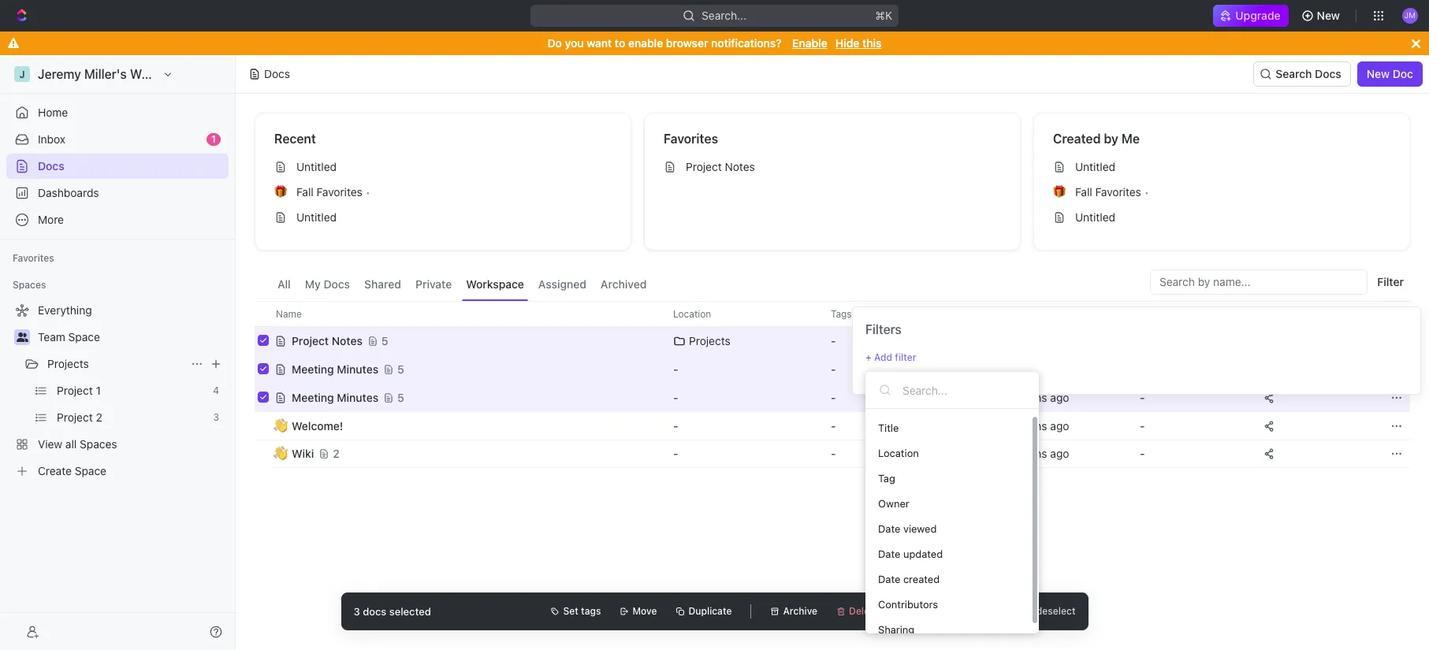 Task type: locate. For each thing, give the bounding box(es) containing it.
updated
[[903, 548, 943, 560]]

1 mins from the top
[[1023, 362, 1047, 376]]

0 horizontal spatial fall
[[296, 185, 314, 199]]

meeting minutes
[[292, 362, 379, 376], [292, 391, 379, 404]]

1 horizontal spatial 🎁
[[1053, 186, 1066, 198]]

created
[[903, 573, 940, 585]]

3 mins from the top
[[1023, 419, 1047, 432]]

table
[[255, 301, 1410, 470]]

notes
[[725, 160, 755, 173], [332, 334, 363, 347]]

1 horizontal spatial projects
[[689, 334, 731, 347]]

1
[[211, 133, 216, 145]]

1 date from the top
[[878, 522, 901, 535]]

1 meeting minutes from the top
[[292, 362, 379, 376]]

projects inside table
[[689, 334, 731, 347]]

welcome!
[[292, 419, 343, 432]]

0 vertical spatial location
[[673, 308, 711, 320]]

0 horizontal spatial notes
[[332, 334, 363, 347]]

2 meeting minutes from the top
[[292, 391, 379, 404]]

meeting
[[292, 362, 334, 376], [292, 391, 334, 404]]

1 column header from the left
[[255, 301, 272, 327]]

projects
[[689, 334, 731, 347], [47, 357, 89, 371]]

0 vertical spatial meeting
[[292, 362, 334, 376]]

1 horizontal spatial fall favorites •
[[1075, 185, 1149, 199]]

untitled link
[[268, 155, 618, 180], [1047, 155, 1397, 180], [268, 205, 618, 230], [1047, 205, 1397, 230]]

fall
[[296, 185, 314, 199], [1075, 185, 1092, 199]]

welcome! button
[[274, 412, 654, 440]]

• for recent
[[366, 186, 370, 198]]

1 vertical spatial location
[[878, 447, 919, 459]]

🎁
[[274, 186, 287, 198], [1053, 186, 1066, 198]]

search...
[[702, 9, 747, 22]]

browser
[[666, 36, 708, 50]]

-
[[831, 334, 836, 347], [673, 362, 678, 376], [831, 362, 836, 376], [673, 391, 678, 404], [831, 391, 836, 404], [1140, 391, 1145, 404], [673, 419, 678, 432], [831, 419, 836, 432], [1140, 419, 1145, 432], [673, 447, 678, 460], [831, 447, 836, 460], [1140, 447, 1145, 460]]

created by me
[[1053, 132, 1140, 146]]

row containing welcome!
[[255, 412, 1410, 440]]

🎁 down created
[[1053, 186, 1066, 198]]

1 horizontal spatial •
[[1145, 186, 1149, 198]]

0 horizontal spatial fall favorites •
[[296, 185, 370, 199]]

favorites
[[664, 132, 718, 146], [317, 185, 363, 199], [1095, 185, 1141, 199], [13, 252, 54, 264]]

0 horizontal spatial project notes
[[292, 334, 363, 347]]

•
[[366, 186, 370, 198], [1145, 186, 1149, 198]]

notifications?
[[711, 36, 782, 50]]

0 horizontal spatial column header
[[255, 301, 272, 327]]

date viewed
[[878, 522, 937, 535]]

1 horizontal spatial notes
[[725, 160, 755, 173]]

0 vertical spatial date
[[878, 522, 901, 535]]

2 • from the left
[[1145, 186, 1149, 198]]

date updated
[[878, 548, 943, 560]]

new doc
[[1367, 67, 1414, 80]]

row containing wiki
[[255, 438, 1410, 470]]

🎁 down recent
[[274, 186, 287, 198]]

1 🎁 from the left
[[274, 186, 287, 198]]

1 horizontal spatial project notes
[[686, 160, 755, 173]]

untitled
[[296, 160, 337, 173], [1075, 160, 1116, 173], [296, 210, 337, 224], [1075, 210, 1116, 224]]

docs
[[264, 67, 290, 80], [1315, 67, 1342, 80], [38, 159, 64, 173], [324, 278, 350, 291]]

2
[[1014, 362, 1020, 376], [1014, 391, 1020, 404], [1014, 419, 1020, 432], [333, 447, 340, 460], [1014, 447, 1020, 460]]

new up search docs
[[1317, 9, 1340, 22]]

5
[[382, 334, 388, 347], [397, 362, 404, 376], [397, 391, 404, 404]]

0 vertical spatial meeting minutes
[[292, 362, 379, 376]]

5 row from the top
[[255, 412, 1410, 440]]

date up contributors
[[878, 573, 901, 585]]

1 vertical spatial meeting minutes
[[292, 391, 379, 404]]

private
[[416, 278, 452, 291]]

date created
[[878, 573, 940, 585]]

enable
[[792, 36, 828, 50]]

0 horizontal spatial project
[[292, 334, 329, 347]]

2 ago from the top
[[1050, 391, 1069, 404]]

0 horizontal spatial new
[[1317, 9, 1340, 22]]

1 horizontal spatial fall
[[1075, 185, 1092, 199]]

0 horizontal spatial projects
[[47, 357, 89, 371]]

1 horizontal spatial column header
[[1131, 301, 1257, 327]]

filter button
[[1371, 270, 1410, 295]]

dashboards
[[38, 186, 99, 199]]

1 horizontal spatial project
[[686, 160, 722, 173]]

team space
[[38, 330, 100, 344]]

2 column header from the left
[[1131, 301, 1257, 327]]

1 vertical spatial notes
[[332, 334, 363, 347]]

archived
[[601, 278, 647, 291]]

docs right my
[[324, 278, 350, 291]]

fall down recent
[[296, 185, 314, 199]]

1 fall from the left
[[296, 185, 314, 199]]

0 vertical spatial new
[[1317, 9, 1340, 22]]

1 row from the top
[[255, 301, 1410, 327]]

docs inside the sidebar navigation
[[38, 159, 64, 173]]

upgrade
[[1236, 9, 1281, 22]]

0 vertical spatial project notes
[[686, 160, 755, 173]]

1 vertical spatial projects
[[47, 357, 89, 371]]

fall for recent
[[296, 185, 314, 199]]

docs up recent
[[264, 67, 290, 80]]

6 row from the top
[[255, 438, 1410, 470]]

new left doc
[[1367, 67, 1390, 80]]

delete
[[849, 605, 879, 617]]

0 vertical spatial to
[[615, 36, 625, 50]]

ago
[[1050, 362, 1069, 376], [1050, 391, 1069, 404], [1050, 419, 1069, 432], [1050, 447, 1069, 460]]

mins
[[1023, 362, 1047, 376], [1023, 391, 1047, 404], [1023, 419, 1047, 432], [1023, 447, 1047, 460]]

1 vertical spatial meeting
[[292, 391, 334, 404]]

to right want
[[615, 36, 625, 50]]

2 date from the top
[[878, 548, 901, 560]]

my docs
[[305, 278, 350, 291]]

search
[[1276, 67, 1312, 80]]

2 fall from the left
[[1075, 185, 1092, 199]]

date
[[878, 522, 901, 535], [878, 548, 901, 560], [878, 573, 901, 585]]

fall favorites • for recent
[[296, 185, 370, 199]]

fall down created
[[1075, 185, 1092, 199]]

tree
[[6, 298, 229, 484]]

1 horizontal spatial new
[[1367, 67, 1390, 80]]

recent
[[274, 132, 316, 146]]

project notes
[[686, 160, 755, 173], [292, 334, 363, 347]]

1 minutes from the top
[[337, 362, 379, 376]]

new button
[[1295, 3, 1350, 28]]

1 vertical spatial new
[[1367, 67, 1390, 80]]

fall favorites • down 'by' at right
[[1075, 185, 1149, 199]]

fall for created by me
[[1075, 185, 1092, 199]]

column header left name
[[255, 301, 272, 327]]

docs inside button
[[1315, 67, 1342, 80]]

tree containing team space
[[6, 298, 229, 484]]

deselect
[[1037, 605, 1076, 617]]

0 vertical spatial project
[[686, 160, 722, 173]]

you
[[565, 36, 584, 50]]

date down owner on the bottom right of the page
[[878, 522, 901, 535]]

duplicate button
[[670, 602, 738, 621]]

0 horizontal spatial location
[[673, 308, 711, 320]]

docs down inbox
[[38, 159, 64, 173]]

row containing project notes
[[255, 325, 1410, 357]]

1 fall favorites • from the left
[[296, 185, 370, 199]]

private button
[[412, 270, 456, 301]]

shared
[[364, 278, 401, 291]]

tab list
[[274, 270, 651, 301]]

favorites button
[[6, 249, 61, 268]]

• for created by me
[[1145, 186, 1149, 198]]

1 vertical spatial minutes
[[337, 391, 379, 404]]

to right 'esc'
[[1025, 605, 1034, 617]]

want
[[587, 36, 612, 50]]

2 row from the top
[[255, 325, 1410, 357]]

fall favorites •
[[296, 185, 370, 199], [1075, 185, 1149, 199]]

add
[[874, 352, 892, 363]]

2 mins ago
[[1014, 362, 1069, 376], [1014, 391, 1069, 404], [1014, 419, 1069, 432], [1014, 447, 1069, 460]]

column header down search by name... text box on the right of page
[[1131, 301, 1257, 327]]

docs right search in the top right of the page
[[1315, 67, 1342, 80]]

1 vertical spatial date
[[878, 548, 901, 560]]

home
[[38, 106, 68, 119]]

4 2 mins ago from the top
[[1014, 447, 1069, 460]]

tags
[[831, 308, 852, 320]]

date for date viewed
[[878, 522, 901, 535]]

esc to deselect
[[1006, 605, 1076, 617]]

notes inside table
[[332, 334, 363, 347]]

0 vertical spatial minutes
[[337, 362, 379, 376]]

to
[[615, 36, 625, 50], [1025, 605, 1034, 617]]

column header
[[255, 301, 272, 327], [1131, 301, 1257, 327]]

location
[[673, 308, 711, 320], [878, 447, 919, 459]]

minutes
[[337, 362, 379, 376], [337, 391, 379, 404]]

1 vertical spatial to
[[1025, 605, 1034, 617]]

2 🎁 from the left
[[1053, 186, 1066, 198]]

cell
[[255, 326, 272, 355], [1004, 326, 1131, 355], [1131, 326, 1257, 355], [1257, 326, 1383, 355], [1383, 326, 1410, 355], [255, 355, 272, 383], [1131, 355, 1257, 383], [1257, 355, 1383, 383], [1383, 355, 1410, 383], [255, 383, 272, 412], [255, 412, 272, 440], [255, 440, 272, 468]]

2 2 mins ago from the top
[[1014, 391, 1069, 404]]

0 horizontal spatial •
[[366, 186, 370, 198]]

1 horizontal spatial location
[[878, 447, 919, 459]]

2 vertical spatial 5
[[397, 391, 404, 404]]

fall favorites • down recent
[[296, 185, 370, 199]]

2 fall favorites • from the left
[[1075, 185, 1149, 199]]

🎁 for created by me
[[1053, 186, 1066, 198]]

archive
[[783, 605, 818, 617]]

Search by name... text field
[[1160, 270, 1359, 294]]

2 vertical spatial date
[[878, 573, 901, 585]]

new
[[1317, 9, 1340, 22], [1367, 67, 1390, 80]]

0 vertical spatial projects
[[689, 334, 731, 347]]

row
[[255, 301, 1410, 327], [255, 325, 1410, 357], [255, 354, 1410, 385], [255, 382, 1410, 413], [255, 412, 1410, 440], [255, 438, 1410, 470]]

0 horizontal spatial 🎁
[[274, 186, 287, 198]]

3 date from the top
[[878, 573, 901, 585]]

project
[[686, 160, 722, 173], [292, 334, 329, 347]]

contributors
[[878, 598, 938, 611]]

1 • from the left
[[366, 186, 370, 198]]

my docs button
[[301, 270, 354, 301]]

0 horizontal spatial to
[[615, 36, 625, 50]]

date down date viewed
[[878, 548, 901, 560]]



Task type: describe. For each thing, give the bounding box(es) containing it.
date for date created
[[878, 573, 901, 585]]

date for date updated
[[878, 548, 901, 560]]

do you want to enable browser notifications? enable hide this
[[548, 36, 882, 50]]

delete button
[[830, 602, 885, 621]]

archive button
[[764, 602, 824, 621]]

3 row from the top
[[255, 354, 1410, 385]]

all button
[[274, 270, 295, 301]]

wiki
[[292, 447, 314, 460]]

filter button
[[1371, 270, 1410, 295]]

upgrade link
[[1214, 5, 1289, 27]]

doc
[[1393, 67, 1414, 80]]

3
[[354, 605, 360, 618]]

team
[[38, 330, 65, 344]]

assigned button
[[534, 270, 590, 301]]

user group image
[[16, 333, 28, 342]]

selected
[[389, 605, 431, 618]]

duplicate
[[689, 605, 732, 617]]

tab list containing all
[[274, 270, 651, 301]]

hide
[[835, 36, 860, 50]]

new for new
[[1317, 9, 1340, 22]]

sharing
[[878, 623, 915, 636]]

🎁 for recent
[[274, 186, 287, 198]]

by
[[1104, 132, 1119, 146]]

home link
[[6, 100, 229, 125]]

4 ago from the top
[[1050, 447, 1069, 460]]

new doc button
[[1357, 61, 1423, 87]]

workspace button
[[462, 270, 528, 301]]

table containing project notes
[[255, 301, 1410, 470]]

workspace
[[466, 278, 524, 291]]

docs link
[[6, 154, 229, 179]]

archived button
[[597, 270, 651, 301]]

docs
[[363, 605, 387, 618]]

project notes link
[[657, 155, 1008, 180]]

4 row from the top
[[255, 382, 1410, 413]]

+
[[866, 352, 872, 363]]

this
[[863, 36, 882, 50]]

team space link
[[38, 325, 225, 350]]

0 vertical spatial notes
[[725, 160, 755, 173]]

fall favorites • for created by me
[[1075, 185, 1149, 199]]

1 vertical spatial project
[[292, 334, 329, 347]]

projects inside "link"
[[47, 357, 89, 371]]

new for new doc
[[1367, 67, 1390, 80]]

location inside table
[[673, 308, 711, 320]]

assigned
[[538, 278, 586, 291]]

title
[[878, 421, 899, 434]]

0 vertical spatial 5
[[382, 334, 388, 347]]

space
[[68, 330, 100, 344]]

viewed
[[903, 522, 937, 535]]

filter
[[1378, 275, 1404, 289]]

⌘k
[[875, 9, 893, 22]]

meeting minutes for third row from the top
[[292, 362, 379, 376]]

filter
[[895, 352, 917, 363]]

Search... text field
[[903, 378, 1026, 402]]

projects link
[[47, 352, 184, 377]]

shared button
[[360, 270, 405, 301]]

my
[[305, 278, 321, 291]]

name
[[276, 308, 302, 320]]

created
[[1053, 132, 1101, 146]]

3 2 mins ago from the top
[[1014, 419, 1069, 432]]

2 mins from the top
[[1023, 391, 1047, 404]]

1 ago from the top
[[1050, 362, 1069, 376]]

tree inside the sidebar navigation
[[6, 298, 229, 484]]

row containing name
[[255, 301, 1410, 327]]

search docs
[[1276, 67, 1342, 80]]

do
[[548, 36, 562, 50]]

dashboards link
[[6, 181, 229, 206]]

3 ago from the top
[[1050, 419, 1069, 432]]

+ add filter
[[866, 352, 917, 363]]

spaces
[[13, 279, 46, 291]]

tag
[[878, 472, 895, 484]]

1 2 mins ago from the top
[[1014, 362, 1069, 376]]

enable
[[628, 36, 663, 50]]

sidebar navigation
[[0, 55, 236, 650]]

4 mins from the top
[[1023, 447, 1047, 460]]

1 meeting from the top
[[292, 362, 334, 376]]

search docs button
[[1254, 61, 1351, 87]]

me
[[1122, 132, 1140, 146]]

3 docs selected
[[354, 605, 431, 618]]

2 minutes from the top
[[337, 391, 379, 404]]

esc
[[1006, 605, 1022, 617]]

all
[[278, 278, 291, 291]]

1 vertical spatial project notes
[[292, 334, 363, 347]]

1 horizontal spatial to
[[1025, 605, 1034, 617]]

docs inside 'button'
[[324, 278, 350, 291]]

owner
[[878, 497, 910, 510]]

project notes inside project notes link
[[686, 160, 755, 173]]

1 vertical spatial 5
[[397, 362, 404, 376]]

inbox
[[38, 132, 65, 146]]

2 meeting from the top
[[292, 391, 334, 404]]

meeting minutes for 3rd row from the bottom
[[292, 391, 379, 404]]

favorites inside the favorites button
[[13, 252, 54, 264]]



Task type: vqa. For each thing, say whether or not it's contained in the screenshot.
right Notes
yes



